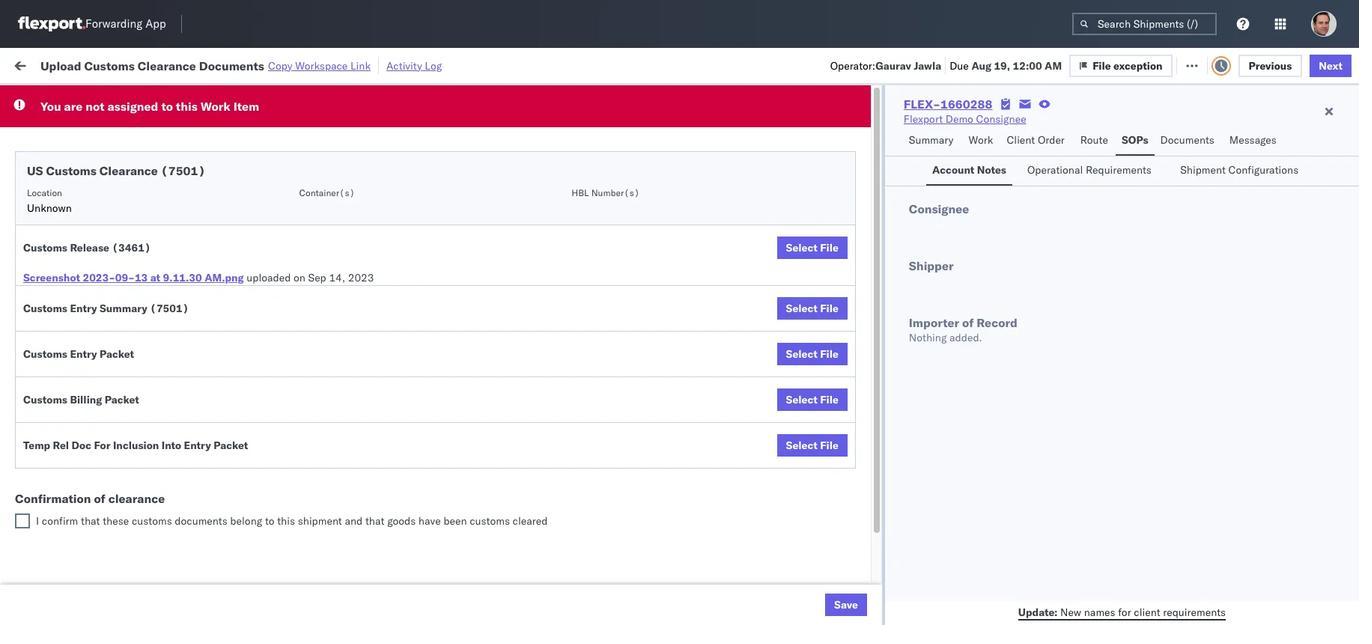 Task type: locate. For each thing, give the bounding box(es) containing it.
summary button
[[903, 127, 963, 156]]

shipment
[[1180, 163, 1226, 177]]

0 vertical spatial 2023
[[348, 271, 374, 285]]

track
[[382, 58, 406, 72]]

7 ocean fcl from the top
[[458, 579, 511, 592]]

bosch ocean test
[[556, 150, 641, 164], [653, 150, 739, 164], [556, 183, 641, 197], [556, 216, 641, 230], [653, 216, 739, 230], [556, 282, 641, 295], [653, 282, 739, 295], [556, 315, 641, 328], [653, 315, 739, 328], [556, 414, 641, 427], [653, 414, 739, 427]]

1 vandelay from the left
[[556, 579, 599, 592]]

schedule down confirmation
[[34, 512, 79, 525]]

6 1846748 from the top
[[859, 315, 905, 328]]

route button
[[1075, 127, 1116, 156]]

0 vertical spatial clearance
[[138, 58, 196, 73]]

1 vertical spatial 2023
[[349, 513, 375, 526]]

2023 for 24,
[[356, 579, 382, 592]]

4 ca from the top
[[34, 355, 49, 368]]

ca inside confirm pickup from los angeles, ca
[[34, 421, 49, 434]]

gaurav jawla down shipment configurations
[[1207, 183, 1270, 197]]

0 vertical spatial packet
[[100, 348, 134, 361]]

3 select from the top
[[786, 348, 818, 361]]

3 11:59 from the top
[[241, 216, 270, 230]]

2023 left goods
[[349, 513, 375, 526]]

flex-2130387 button
[[803, 509, 908, 530], [803, 509, 908, 530], [803, 542, 908, 563], [803, 542, 908, 563]]

select file button for customs entry packet
[[777, 343, 848, 365]]

ca down unknown on the left top
[[34, 223, 49, 236]]

pm for first the schedule delivery appointment link from the bottom of the page
[[266, 513, 283, 526]]

client inside button
[[556, 122, 580, 133]]

lhuu7894563,
[[923, 348, 1000, 361]]

1 vertical spatial packet
[[105, 393, 139, 407]]

0 vertical spatial for
[[144, 92, 156, 104]]

2 hlxu6269489, from the top
[[1002, 183, 1079, 196]]

work,
[[158, 92, 182, 104]]

1 vertical spatial of
[[94, 491, 105, 506]]

customs down '2023-'
[[71, 307, 113, 320]]

from up clearance
[[117, 471, 138, 485]]

3 fcl from the top
[[492, 282, 511, 295]]

0 horizontal spatial client
[[556, 122, 580, 133]]

previous
[[1249, 59, 1292, 72]]

2023 down and
[[356, 579, 382, 592]]

1 horizontal spatial documents
[[199, 58, 264, 73]]

summary inside button
[[909, 133, 954, 147]]

0 vertical spatial test123456
[[1020, 150, 1083, 164]]

778
[[276, 58, 296, 72]]

0 vertical spatial at
[[298, 58, 308, 72]]

ceau7522281, down container numbers button
[[923, 150, 1000, 163]]

0 vertical spatial 2130387
[[859, 513, 905, 526]]

1 vertical spatial documents
[[1160, 133, 1215, 147]]

gaurav up flexport
[[876, 59, 911, 72]]

3 schedule delivery appointment from the top
[[34, 380, 184, 394]]

vandelay for vandelay
[[556, 579, 599, 592]]

24, down 4:00 pm pst, dec 23, 2022 on the left of the page
[[334, 447, 350, 460]]

select for customs billing packet
[[786, 393, 818, 407]]

documents up in on the left top of page
[[199, 58, 264, 73]]

test123456 down order
[[1020, 150, 1083, 164]]

to right 8:30
[[265, 515, 275, 528]]

0 vertical spatial documents
[[199, 58, 264, 73]]

select file for customs release (3461)
[[786, 241, 839, 255]]

ceau7522281, up importer
[[923, 249, 1000, 262]]

4, down container(s)
[[340, 216, 350, 230]]

from up (3461)
[[117, 208, 138, 221]]

4, right sep
[[340, 282, 350, 295]]

entry right into
[[184, 439, 211, 452]]

0 horizontal spatial vandelay
[[556, 579, 599, 592]]

resize handle column header for the consignee button
[[777, 116, 795, 625]]

not
[[86, 99, 104, 114]]

1 vertical spatial am
[[266, 447, 284, 460]]

4 schedule pickup from los angeles, ca button from the top
[[34, 339, 213, 370]]

confirm pickup from los angeles, ca button
[[34, 405, 213, 436]]

0 horizontal spatial consignee
[[653, 122, 696, 133]]

6 schedule pickup from los angeles, ca from the top
[[34, 570, 202, 599]]

upload inside upload customs clearance documents
[[34, 307, 68, 320]]

2 : from the left
[[348, 92, 351, 104]]

filtered by:
[[15, 92, 69, 105]]

2022 for first the schedule delivery appointment link from the top
[[353, 150, 379, 164]]

0 vertical spatial jan
[[311, 513, 328, 526]]

resize handle column header for deadline button
[[380, 116, 398, 625]]

cleared
[[513, 515, 548, 528]]

schedule delivery appointment link up confirm pickup from los angeles, ca
[[34, 379, 184, 394]]

flex-2130387
[[827, 513, 905, 526], [827, 546, 905, 559]]

1 horizontal spatial for
[[1118, 606, 1131, 619]]

schedule pickup from los angeles, ca for sixth schedule pickup from los angeles, ca link from the bottom
[[34, 175, 202, 203]]

pm left sep
[[273, 282, 289, 295]]

aug
[[972, 59, 992, 72]]

2 select file button from the top
[[777, 297, 848, 320]]

appointment up 13 on the top of page
[[123, 248, 184, 262]]

1 horizontal spatial to
[[265, 515, 275, 528]]

2 schedule pickup from los angeles, ca button from the top
[[34, 207, 213, 239]]

0 vertical spatial 24,
[[334, 447, 350, 460]]

3 flex-1846748 from the top
[[827, 216, 905, 230]]

ceau7522281, hlxu6269489, hlxu8034992
[[923, 150, 1155, 163], [923, 183, 1155, 196], [923, 216, 1155, 229], [923, 249, 1155, 262], [923, 315, 1155, 328]]

configurations
[[1229, 163, 1299, 177]]

doc
[[72, 439, 91, 452]]

1 vertical spatial upload
[[34, 307, 68, 320]]

appointment up the "us customs clearance (7501)"
[[123, 149, 184, 163]]

1 horizontal spatial numbers
[[1074, 122, 1112, 133]]

0 vertical spatial gaurav jawla
[[1207, 150, 1270, 164]]

: left no
[[348, 92, 351, 104]]

delivery for 11:59
[[81, 149, 120, 163]]

0 vertical spatial 23,
[[333, 414, 349, 427]]

dec down 4:00 pm pst, dec 23, 2022 on the left of the page
[[312, 447, 331, 460]]

update:
[[1018, 606, 1058, 619]]

5 ceau7522281, from the top
[[923, 315, 1000, 328]]

flexport demo consignee link
[[904, 112, 1027, 127]]

from for sixth schedule pickup from los angeles, ca link from the bottom
[[117, 175, 138, 188]]

23, up 6:00 am pst, dec 24, 2022
[[333, 414, 349, 427]]

3 ceau7522281, hlxu6269489, hlxu8034992 from the top
[[923, 216, 1155, 229]]

work
[[43, 54, 82, 75]]

schedule delivery appointment button up confirm pickup from los angeles, ca
[[34, 379, 184, 396]]

4 select from the top
[[786, 393, 818, 407]]

numbers inside container numbers
[[923, 128, 960, 139]]

1 hlxu8034992 from the top
[[1082, 150, 1155, 163]]

0 horizontal spatial that
[[81, 515, 100, 528]]

3 hlxu6269489, from the top
[[1002, 216, 1079, 229]]

schedule pickup from los angeles, ca for first schedule pickup from los angeles, ca link from the bottom of the page
[[34, 570, 202, 599]]

item
[[233, 99, 259, 114]]

pm for first schedule pickup from los angeles, ca link from the bottom of the page
[[273, 579, 289, 592]]

schedule delivery appointment up '2023-'
[[34, 248, 184, 262]]

14,
[[329, 271, 345, 285]]

1 schedule pickup from los angeles, ca button from the top
[[34, 174, 213, 206]]

schedule down upload customs clearance documents on the left
[[34, 340, 79, 353]]

flex-1660288
[[904, 97, 993, 112]]

work down flexport demo consignee link
[[969, 133, 993, 147]]

1 vertical spatial on
[[294, 271, 305, 285]]

2130387 down 1893174
[[859, 513, 905, 526]]

2 vertical spatial test123456
[[1020, 315, 1083, 328]]

to right assigned
[[161, 99, 173, 114]]

1 vertical spatial (7501)
[[150, 302, 189, 315]]

2022 for confirm delivery link at the left bottom of page
[[353, 447, 379, 460]]

2 horizontal spatial documents
[[1160, 133, 1215, 147]]

1 flex-1846748 from the top
[[827, 150, 905, 164]]

status
[[82, 92, 108, 104]]

from for fourth schedule pickup from los angeles, ca link from the top
[[117, 340, 138, 353]]

documents up "shipment"
[[1160, 133, 1215, 147]]

5 ca from the top
[[34, 421, 49, 434]]

schedule delivery appointment down confirmation of clearance
[[34, 512, 184, 525]]

gaurav jawla down messages
[[1207, 150, 1270, 164]]

work left the item
[[201, 99, 231, 114]]

delivery for 6:00
[[75, 446, 114, 459]]

0 vertical spatial gaurav
[[876, 59, 911, 72]]

1 horizontal spatial am
[[1045, 59, 1062, 72]]

11:59 pm pdt, nov 4, 2022
[[241, 150, 379, 164], [241, 183, 379, 197], [241, 216, 379, 230], [241, 282, 379, 295]]

schedule delivery appointment link up '2023-'
[[34, 248, 184, 262]]

0 horizontal spatial customs
[[132, 515, 172, 528]]

numbers
[[1074, 122, 1112, 133], [923, 128, 960, 139]]

19,
[[994, 59, 1010, 72]]

clearance for upload customs clearance documents
[[116, 307, 164, 320]]

screenshot 2023-09-13 at 9.11.30 am.png uploaded on sep 14, 2023
[[23, 271, 374, 285]]

2 vertical spatial work
[[969, 133, 993, 147]]

app
[[145, 17, 166, 31]]

nov up container(s)
[[318, 150, 338, 164]]

0 horizontal spatial am
[[266, 447, 284, 460]]

1662119
[[859, 579, 905, 592]]

file for customs release (3461)
[[820, 241, 839, 255]]

0 horizontal spatial numbers
[[923, 128, 960, 139]]

clearance inside upload customs clearance documents
[[116, 307, 164, 320]]

customs down "screenshot" on the left top of the page
[[23, 302, 67, 315]]

7 ca from the top
[[34, 585, 49, 599]]

2023 for 23,
[[349, 513, 375, 526]]

select file button for customs billing packet
[[777, 389, 848, 411]]

2 vertical spatial documents
[[34, 322, 89, 335]]

4 resize handle column header from the left
[[530, 116, 548, 625]]

1 vertical spatial dec
[[312, 447, 331, 460]]

jawla down messages
[[1244, 150, 1270, 164]]

3 schedule delivery appointment button from the top
[[34, 379, 184, 396]]

3 schedule pickup from los angeles, ca button from the top
[[34, 273, 213, 304]]

gaurav down shipment configurations
[[1207, 183, 1241, 197]]

1 vertical spatial to
[[265, 515, 275, 528]]

1 vertical spatial for
[[1118, 606, 1131, 619]]

operational requirements button
[[1021, 157, 1165, 186]]

mode button
[[451, 119, 533, 134]]

1 hlxu6269489, from the top
[[1002, 150, 1079, 163]]

delivery
[[81, 149, 120, 163], [81, 248, 120, 262], [81, 380, 120, 394], [75, 446, 114, 459], [81, 512, 120, 525]]

client left name
[[556, 122, 580, 133]]

1889466 for confirm delivery
[[859, 447, 905, 460]]

select for customs entry summary (7501)
[[786, 302, 818, 315]]

packet right billing
[[105, 393, 139, 407]]

from up the temp rel doc for inclusion into entry packet
[[110, 406, 132, 419]]

entry down '2023-'
[[70, 302, 97, 315]]

schedule delivery appointment link down confirmation of clearance
[[34, 511, 184, 526]]

3 select file button from the top
[[777, 343, 848, 365]]

pst, down 4:00 pm pst, dec 23, 2022 on the left of the page
[[286, 447, 309, 460]]

2023 right 14,
[[348, 271, 374, 285]]

uetu5238478
[[1003, 348, 1076, 361]]

schedule pickup from los angeles, ca for fourth schedule pickup from los angeles, ca link from the top
[[34, 340, 202, 368]]

0 horizontal spatial summary
[[100, 302, 147, 315]]

from inside confirm pickup from los angeles, ca
[[110, 406, 132, 419]]

schedule up "us"
[[34, 149, 79, 163]]

1 flex-2130387 from the top
[[827, 513, 905, 526]]

0 vertical spatial entry
[[70, 302, 97, 315]]

0 horizontal spatial documents
[[34, 322, 89, 335]]

customs inside upload customs clearance documents
[[71, 307, 113, 320]]

2 confirm from the top
[[34, 446, 73, 459]]

2 4, from the top
[[340, 183, 350, 197]]

flex-2130387 up 'flex-1662119'
[[827, 546, 905, 559]]

batch
[[1275, 58, 1304, 72]]

ceau7522281, up added.
[[923, 315, 1000, 328]]

ca for confirm pickup from los angeles, ca link
[[34, 421, 49, 434]]

select file for temp rel doc for inclusion into entry packet
[[786, 439, 839, 452]]

mode
[[458, 122, 481, 133]]

4 hlxu6269489, from the top
[[1002, 249, 1079, 262]]

pm for confirm pickup from los angeles, ca link
[[266, 414, 283, 427]]

schedule down confirm
[[34, 570, 79, 584]]

0 vertical spatial jawla
[[914, 59, 942, 72]]

from right '2023-'
[[117, 274, 138, 287]]

packet down upload customs clearance documents button
[[100, 348, 134, 361]]

6:00
[[241, 447, 264, 460]]

1 resize handle column header from the left
[[214, 116, 232, 625]]

upload
[[40, 58, 81, 73], [34, 307, 68, 320]]

: right not in the left top of the page
[[108, 92, 111, 104]]

deadline
[[241, 122, 277, 133]]

0 horizontal spatial on
[[294, 271, 305, 285]]

pst, down "i confirm that these customs documents belong to this shipment and that goods have been customs cleared"
[[292, 579, 315, 592]]

operational
[[1027, 163, 1083, 177]]

1 vertical spatial work
[[201, 99, 231, 114]]

numbers down container
[[923, 128, 960, 139]]

you
[[40, 99, 61, 114]]

of inside importer of record nothing added.
[[962, 315, 974, 330]]

schedule pickup from los angeles, ca button
[[34, 174, 213, 206], [34, 207, 213, 239], [34, 273, 213, 304], [34, 339, 213, 370], [34, 471, 213, 502], [34, 570, 213, 601]]

workitem
[[16, 122, 56, 133]]

1 vertical spatial jan
[[317, 579, 334, 592]]

packet for customs billing packet
[[105, 393, 139, 407]]

that right and
[[365, 515, 385, 528]]

schedule delivery appointment link down the workitem button
[[34, 149, 184, 164]]

route
[[1081, 133, 1108, 147]]

5 resize handle column header from the left
[[628, 116, 646, 625]]

for for work,
[[144, 92, 156, 104]]

nov down deadline button
[[318, 183, 338, 197]]

belong
[[230, 515, 262, 528]]

0 vertical spatial confirm
[[34, 406, 73, 419]]

ca down i
[[34, 585, 49, 599]]

0 vertical spatial summary
[[909, 133, 954, 147]]

5 flex-1846748 from the top
[[827, 282, 905, 295]]

entry down upload customs clearance documents on the left
[[70, 348, 97, 361]]

pm for upload customs clearance documents link
[[273, 315, 289, 328]]

jan left and
[[311, 513, 328, 526]]

1 horizontal spatial customs
[[470, 515, 510, 528]]

workspace
[[295, 59, 348, 72]]

3 pdt, from the top
[[292, 216, 316, 230]]

4 schedule delivery appointment button from the top
[[34, 511, 184, 528]]

1 horizontal spatial that
[[365, 515, 385, 528]]

3 schedule pickup from los angeles, ca from the top
[[34, 274, 202, 302]]

2 schedule pickup from los angeles, ca from the top
[[34, 208, 202, 236]]

mbl/mawb
[[1020, 122, 1072, 133]]

1 vertical spatial 2130387
[[859, 546, 905, 559]]

0 vertical spatial of
[[962, 315, 974, 330]]

1 vertical spatial clearance
[[99, 163, 158, 178]]

1 vertical spatial flex-2130387
[[827, 546, 905, 559]]

11:00
[[241, 315, 270, 328]]

None checkbox
[[15, 514, 30, 529]]

entry for packet
[[70, 348, 97, 361]]

3 test123456 from the top
[[1020, 315, 1083, 328]]

upload up by:
[[40, 58, 81, 73]]

0 horizontal spatial at
[[150, 271, 160, 285]]

upload down "screenshot" on the left top of the page
[[34, 307, 68, 320]]

on right '187'
[[367, 58, 379, 72]]

0 horizontal spatial this
[[176, 99, 198, 114]]

1 pdt, from the top
[[292, 150, 316, 164]]

1 vertical spatial test123456
[[1020, 183, 1083, 197]]

4 pdt, from the top
[[292, 282, 316, 295]]

jan down shipment
[[317, 579, 334, 592]]

1 vertical spatial 24,
[[337, 579, 353, 592]]

(7501) down you are not assigned to this work item
[[161, 163, 205, 178]]

2 select file from the top
[[786, 302, 839, 315]]

ca for third schedule pickup from los angeles, ca link from the top
[[34, 289, 49, 302]]

schedule pickup from los angeles, ca
[[34, 175, 202, 203], [34, 208, 202, 236], [34, 274, 202, 302], [34, 340, 202, 368], [34, 471, 202, 500], [34, 570, 202, 599]]

4 ocean fcl from the top
[[458, 315, 511, 328]]

from for 2nd schedule pickup from los angeles, ca link from the bottom of the page
[[117, 471, 138, 485]]

2 vandelay from the left
[[653, 579, 696, 592]]

confirm inside confirm pickup from los angeles, ca
[[34, 406, 73, 419]]

dec for 23,
[[311, 414, 331, 427]]

west
[[699, 579, 723, 592]]

at right 13 on the top of page
[[150, 271, 160, 285]]

4 flex-1889466 from the top
[[827, 447, 905, 460]]

4 select file from the top
[[786, 393, 839, 407]]

6 schedule pickup from los angeles, ca button from the top
[[34, 570, 213, 601]]

upload customs clearance documents button
[[34, 306, 213, 337]]

2 vertical spatial clearance
[[116, 307, 164, 320]]

of for confirmation
[[94, 491, 105, 506]]

1 horizontal spatial of
[[962, 315, 974, 330]]

1 horizontal spatial vandelay
[[653, 579, 696, 592]]

4 hlxu8034992 from the top
[[1082, 249, 1155, 262]]

documents inside upload customs clearance documents
[[34, 322, 89, 335]]

work button
[[963, 127, 1001, 156]]

1 vertical spatial confirm
[[34, 446, 73, 459]]

3 flex-1889466 from the top
[[827, 414, 905, 427]]

schedule delivery appointment button down the workitem button
[[34, 149, 184, 165]]

4 select file button from the top
[[777, 389, 848, 411]]

schedule pickup from los angeles, ca link
[[34, 174, 213, 204], [34, 207, 213, 237], [34, 273, 213, 303], [34, 339, 213, 369], [34, 471, 213, 501], [34, 570, 213, 600]]

6 schedule pickup from los angeles, ca link from the top
[[34, 570, 213, 600]]

4 11:59 pm pdt, nov 4, 2022 from the top
[[241, 282, 379, 295]]

schedule delivery appointment up confirm pickup from los angeles, ca
[[34, 380, 184, 394]]

this
[[176, 99, 198, 114], [277, 515, 295, 528]]

resize handle column header
[[214, 116, 232, 625], [380, 116, 398, 625], [433, 116, 451, 625], [530, 116, 548, 625], [628, 116, 646, 625], [777, 116, 795, 625], [897, 116, 915, 625], [995, 116, 1013, 625], [1182, 116, 1200, 625], [1279, 116, 1297, 625], [1321, 116, 1339, 625]]

mbl/mawb numbers button
[[1013, 119, 1185, 134]]

Search Shipments (/) text field
[[1072, 13, 1217, 35]]

numbers inside button
[[1074, 122, 1112, 133]]

customs
[[84, 58, 135, 73], [46, 163, 97, 178], [23, 241, 67, 255], [23, 302, 67, 315], [71, 307, 113, 320], [23, 348, 67, 361], [23, 393, 67, 407]]

clearance up work,
[[138, 58, 196, 73]]

flex-1893174 button
[[803, 476, 908, 497], [803, 476, 908, 497]]

24, for 2023
[[337, 579, 353, 592]]

schedule left '2023-'
[[34, 274, 79, 287]]

inclusion
[[113, 439, 159, 452]]

2 vertical spatial entry
[[184, 439, 211, 452]]

0 horizontal spatial of
[[94, 491, 105, 506]]

2022 for second schedule pickup from los angeles, ca link from the top of the page
[[353, 216, 379, 230]]

client name button
[[548, 119, 631, 134]]

nov left 8,
[[317, 315, 337, 328]]

pst, right 8:30
[[285, 513, 308, 526]]

clearance down the workitem button
[[99, 163, 158, 178]]

0 horizontal spatial work
[[164, 58, 190, 72]]

schedule delivery appointment button up '2023-'
[[34, 248, 184, 264]]

1 vertical spatial jawla
[[1244, 150, 1270, 164]]

flex-1889466 for schedule pickup from los angeles, ca
[[827, 348, 905, 361]]

5 11:59 from the top
[[241, 579, 270, 592]]

copy
[[268, 59, 293, 72]]

pst, for 11:59
[[292, 579, 315, 592]]

23, for 2023
[[330, 513, 346, 526]]

schedule down 'location'
[[34, 208, 79, 221]]

test123456 for upload customs clearance documents
[[1020, 315, 1083, 328]]

test123456
[[1020, 150, 1083, 164], [1020, 183, 1083, 197], [1020, 315, 1083, 328]]

message (0)
[[202, 58, 263, 72]]

to
[[161, 99, 173, 114], [265, 515, 275, 528]]

from for third schedule pickup from los angeles, ca link from the top
[[117, 274, 138, 287]]

pm down deadline
[[273, 150, 289, 164]]

for left client
[[1118, 606, 1131, 619]]

11:59 pm pst, jan 24, 2023
[[241, 579, 382, 592]]

this left in on the left top of page
[[176, 99, 198, 114]]

2 vertical spatial 2023
[[356, 579, 382, 592]]

24, down and
[[337, 579, 353, 592]]

consignee
[[976, 112, 1027, 126], [653, 122, 696, 133], [909, 201, 969, 216]]

pm for third schedule pickup from los angeles, ca link from the top
[[273, 282, 289, 295]]

4:00 pm pst, dec 23, 2022
[[241, 414, 378, 427]]

4,
[[340, 150, 350, 164], [340, 183, 350, 197], [340, 216, 350, 230], [340, 282, 350, 295]]

0 vertical spatial to
[[161, 99, 173, 114]]

pm right 8:30
[[266, 513, 283, 526]]

0 horizontal spatial for
[[144, 92, 156, 104]]

schedule delivery appointment up the "us customs clearance (7501)"
[[34, 149, 184, 163]]

0 horizontal spatial :
[[108, 92, 111, 104]]

ceau7522281, down account
[[923, 183, 1000, 196]]

0 vertical spatial dec
[[311, 414, 331, 427]]

schedule delivery appointment button down confirmation of clearance
[[34, 511, 184, 528]]

file for customs entry summary (7501)
[[820, 302, 839, 315]]

8 resize handle column header from the left
[[995, 116, 1013, 625]]

hlxu8034992 for upload customs clearance documents
[[1082, 315, 1155, 328]]

3 1889466 from the top
[[859, 414, 905, 427]]

1 horizontal spatial :
[[348, 92, 351, 104]]

of up these
[[94, 491, 105, 506]]

client inside "button"
[[1007, 133, 1035, 147]]

pst, left 8,
[[292, 315, 315, 328]]

23, for 2022
[[333, 414, 349, 427]]

pm up uploaded
[[273, 216, 289, 230]]

1 horizontal spatial client
[[1007, 133, 1035, 147]]

at left risk
[[298, 58, 308, 72]]

select for customs release (3461)
[[786, 241, 818, 255]]

1 select from the top
[[786, 241, 818, 255]]

1 vertical spatial gaurav
[[1207, 150, 1241, 164]]

client order button
[[1001, 127, 1075, 156]]

4 4, from the top
[[340, 282, 350, 295]]

temp rel doc for inclusion into entry packet
[[23, 439, 248, 452]]

1 ceau7522281, hlxu6269489, hlxu8034992 from the top
[[923, 150, 1155, 163]]

1 vertical spatial entry
[[70, 348, 97, 361]]

1 vertical spatial gaurav jawla
[[1207, 183, 1270, 197]]

customs down clearance
[[132, 515, 172, 528]]

0 vertical spatial flex-2130387
[[827, 513, 905, 526]]

4:00
[[241, 414, 264, 427]]

1 horizontal spatial at
[[298, 58, 308, 72]]

documents for upload customs clearance documents
[[34, 322, 89, 335]]

1 horizontal spatial summary
[[909, 133, 954, 147]]

of
[[962, 315, 974, 330], [94, 491, 105, 506]]

2 ca from the top
[[34, 223, 49, 236]]

hlxu8034992
[[1082, 150, 1155, 163], [1082, 183, 1155, 196], [1082, 216, 1155, 229], [1082, 249, 1155, 262], [1082, 315, 1155, 328]]

2 11:59 from the top
[[241, 183, 270, 197]]

3 appointment from the top
[[123, 380, 184, 394]]

0 vertical spatial on
[[367, 58, 379, 72]]

vandelay west
[[653, 579, 723, 592]]

summary down 09- in the top left of the page
[[100, 302, 147, 315]]

packet down 4:00
[[214, 439, 248, 452]]

vandelay for vandelay west
[[653, 579, 696, 592]]

entry for summary
[[70, 302, 97, 315]]

0 vertical spatial (7501)
[[161, 163, 205, 178]]

dec
[[311, 414, 331, 427], [312, 447, 331, 460]]

am.png
[[205, 271, 244, 285]]

2 resize handle column header from the left
[[380, 116, 398, 625]]

1846748
[[859, 150, 905, 164], [859, 183, 905, 197], [859, 216, 905, 230], [859, 249, 905, 262], [859, 282, 905, 295], [859, 315, 905, 328]]

1 ceau7522281, from the top
[[923, 150, 1000, 163]]

6 fcl from the top
[[492, 513, 511, 526]]

6 flex-1846748 from the top
[[827, 315, 905, 328]]

5 hlxu6269489, from the top
[[1002, 315, 1079, 328]]

1 vertical spatial 23,
[[330, 513, 346, 526]]

select file for customs entry summary (7501)
[[786, 302, 839, 315]]

4 schedule pickup from los angeles, ca from the top
[[34, 340, 202, 368]]

schedule up "screenshot" on the left top of the page
[[34, 248, 79, 262]]

documents for upload customs clearance documents copy workspace link
[[199, 58, 264, 73]]

billing
[[70, 393, 102, 407]]

3 ca from the top
[[34, 289, 49, 302]]

24, for 2022
[[334, 447, 350, 460]]

2 vertical spatial jawla
[[1244, 183, 1270, 197]]

select file for customs entry packet
[[786, 348, 839, 361]]

confirm for confirm delivery
[[34, 446, 73, 459]]

1 horizontal spatial this
[[277, 515, 295, 528]]

customs left billing
[[23, 393, 67, 407]]

1 11:59 pm pdt, nov 4, 2022 from the top
[[241, 150, 379, 164]]

0 vertical spatial am
[[1045, 59, 1062, 72]]

0 vertical spatial work
[[164, 58, 190, 72]]

appointment up confirm pickup from los angeles, ca link
[[123, 380, 184, 394]]

hlxu6269489, for schedule delivery appointment
[[1002, 150, 1079, 163]]

previous button
[[1238, 54, 1303, 77]]

flex-2130387 down flex-1893174 in the right of the page
[[827, 513, 905, 526]]

5 select from the top
[[786, 439, 818, 452]]

9 resize handle column header from the left
[[1182, 116, 1200, 625]]

forwarding app
[[85, 17, 166, 31]]

1 schedule from the top
[[34, 149, 79, 163]]

file for customs billing packet
[[820, 393, 839, 407]]

0 vertical spatial upload
[[40, 58, 81, 73]]

from for first schedule pickup from los angeles, ca link from the bottom of the page
[[117, 570, 138, 584]]

client for client name
[[556, 122, 580, 133]]

angeles,
[[161, 175, 202, 188], [161, 208, 202, 221], [161, 274, 202, 287], [161, 340, 202, 353], [155, 406, 196, 419], [161, 471, 202, 485], [161, 570, 202, 584]]

of for importer
[[962, 315, 974, 330]]



Task type: vqa. For each thing, say whether or not it's contained in the screenshot.
2 related to test
no



Task type: describe. For each thing, give the bounding box(es) containing it.
activity
[[386, 59, 422, 72]]

flex-1889466 for confirm pickup from los angeles, ca
[[827, 414, 905, 427]]

5 ocean fcl from the top
[[458, 414, 511, 427]]

customs billing packet
[[23, 393, 139, 407]]

names
[[1084, 606, 1116, 619]]

operator: gaurav jawla
[[830, 59, 942, 72]]

2 fcl from the top
[[492, 216, 511, 230]]

ready
[[115, 92, 142, 104]]

1 that from the left
[[81, 515, 100, 528]]

operational requirements
[[1027, 163, 1152, 177]]

packet for customs entry packet
[[100, 348, 134, 361]]

3 schedule from the top
[[34, 208, 79, 221]]

1889466 for confirm pickup from los angeles, ca
[[859, 414, 905, 427]]

hlxu6269489, for schedule pickup from los angeles, ca
[[1002, 216, 1079, 229]]

1 11:59 from the top
[[241, 150, 270, 164]]

5 schedule pickup from los angeles, ca link from the top
[[34, 471, 213, 501]]

1 ocean fcl from the top
[[458, 150, 511, 164]]

ceau7522281, for schedule pickup from los angeles, ca
[[923, 216, 1000, 229]]

(7501) for customs entry summary (7501)
[[150, 302, 189, 315]]

flex-1889466 for confirm delivery
[[827, 447, 905, 460]]

import work button
[[121, 48, 196, 82]]

no
[[354, 92, 367, 104]]

2022 for upload customs clearance documents link
[[352, 315, 378, 328]]

pm for first the schedule delivery appointment link from the top
[[273, 150, 289, 164]]

due aug 19, 12:00 am
[[950, 59, 1062, 72]]

from for confirm pickup from los angeles, ca link
[[110, 406, 132, 419]]

hlxu8034992 for schedule pickup from los angeles, ca
[[1082, 216, 1155, 229]]

client for client order
[[1007, 133, 1035, 147]]

4 flex-1846748 from the top
[[827, 249, 905, 262]]

hlxu8034992 for schedule delivery appointment
[[1082, 150, 1155, 163]]

2 flex-1889466 from the top
[[827, 381, 905, 394]]

resize handle column header for flex id button
[[897, 116, 915, 625]]

schedule pickup from los angeles, ca for 2nd schedule pickup from los angeles, ca link from the bottom of the page
[[34, 471, 202, 500]]

1 schedule delivery appointment from the top
[[34, 149, 184, 163]]

ceau7522281, hlxu6269489, hlxu8034992 for schedule pickup from los angeles, ca
[[923, 216, 1155, 229]]

3 schedule pickup from los angeles, ca link from the top
[[34, 273, 213, 303]]

rel
[[53, 439, 69, 452]]

shipment configurations button
[[1174, 157, 1312, 186]]

customs entry packet
[[23, 348, 134, 361]]

select for temp rel doc for inclusion into entry packet
[[786, 439, 818, 452]]

2 gaurav jawla from the top
[[1207, 183, 1270, 197]]

ceau7522281, for schedule delivery appointment
[[923, 150, 1000, 163]]

3 4, from the top
[[340, 216, 350, 230]]

2022 for third schedule pickup from los angeles, ca link from the top
[[353, 282, 379, 295]]

i
[[36, 515, 39, 528]]

ca for second schedule pickup from los angeles, ca link from the top of the page
[[34, 223, 49, 236]]

shipment
[[298, 515, 342, 528]]

ca for fourth schedule pickup from los angeles, ca link from the top
[[34, 355, 49, 368]]

pst, for 6:00
[[286, 447, 309, 460]]

dec for 24,
[[312, 447, 331, 460]]

4 fcl from the top
[[492, 315, 511, 328]]

forwarding
[[85, 17, 142, 31]]

2 vertical spatial gaurav
[[1207, 183, 1241, 197]]

Search Work text field
[[855, 54, 1018, 76]]

us customs clearance (7501)
[[27, 163, 205, 178]]

6 ocean fcl from the top
[[458, 513, 511, 526]]

1 schedule delivery appointment button from the top
[[34, 149, 184, 165]]

upload customs clearance documents copy workspace link
[[40, 58, 371, 73]]

new
[[1060, 606, 1082, 619]]

added.
[[950, 331, 983, 345]]

pst, for 8:30
[[285, 513, 308, 526]]

customs up "screenshot" on the left top of the page
[[23, 241, 67, 255]]

2 1889466 from the top
[[859, 381, 905, 394]]

delivery for 8:30
[[81, 512, 120, 525]]

for for client
[[1118, 606, 1131, 619]]

snooze
[[406, 122, 435, 133]]

2 schedule pickup from los angeles, ca link from the top
[[34, 207, 213, 237]]

confirmation of clearance
[[15, 491, 165, 506]]

1 horizontal spatial on
[[367, 58, 379, 72]]

2 ceau7522281, from the top
[[923, 183, 1000, 196]]

my
[[15, 54, 39, 75]]

4 appointment from the top
[[123, 512, 184, 525]]

select file button for customs entry summary (7501)
[[777, 297, 848, 320]]

2 ocean fcl from the top
[[458, 216, 511, 230]]

confirm
[[42, 515, 78, 528]]

2 11:59 pm pdt, nov 4, 2022 from the top
[[241, 183, 379, 197]]

messages
[[1230, 133, 1277, 147]]

1 vertical spatial summary
[[100, 302, 147, 315]]

schedule pickup from los angeles, ca for second schedule pickup from los angeles, ca link from the top of the page
[[34, 208, 202, 236]]

pm for second schedule pickup from los angeles, ca link from the top of the page
[[273, 216, 289, 230]]

6 schedule from the top
[[34, 340, 79, 353]]

next
[[1319, 59, 1343, 72]]

2022 for confirm pickup from los angeles, ca link
[[352, 414, 378, 427]]

4 schedule delivery appointment link from the top
[[34, 511, 184, 526]]

1 schedule pickup from los angeles, ca link from the top
[[34, 174, 213, 204]]

file for temp rel doc for inclusion into entry packet
[[820, 439, 839, 452]]

log
[[425, 59, 442, 72]]

customs up status
[[84, 58, 135, 73]]

customs up 'location'
[[46, 163, 97, 178]]

resize handle column header for the mbl/mawb numbers button
[[1182, 116, 1200, 625]]

numbers for container numbers
[[923, 128, 960, 139]]

4 11:59 from the top
[[241, 282, 270, 295]]

nov down container(s)
[[318, 216, 338, 230]]

client name
[[556, 122, 606, 133]]

12:00
[[1013, 59, 1042, 72]]

pst, for 11:00
[[292, 315, 315, 328]]

los inside confirm pickup from los angeles, ca
[[135, 406, 152, 419]]

1 vertical spatial at
[[150, 271, 160, 285]]

by:
[[54, 92, 69, 105]]

are
[[64, 99, 83, 114]]

4 schedule pickup from los angeles, ca link from the top
[[34, 339, 213, 369]]

jan for 24,
[[317, 579, 334, 592]]

2 ceau7522281, hlxu6269489, hlxu8034992 from the top
[[923, 183, 1155, 196]]

1 fcl from the top
[[492, 150, 511, 164]]

2 pdt, from the top
[[292, 183, 316, 197]]

consignee inside button
[[653, 122, 696, 133]]

2 1846748 from the top
[[859, 183, 905, 197]]

2 schedule delivery appointment link from the top
[[34, 248, 184, 262]]

2 flex-2130387 from the top
[[827, 546, 905, 559]]

5 1846748 from the top
[[859, 282, 905, 295]]

location
[[27, 187, 62, 198]]

resize handle column header for the mode 'button'
[[530, 116, 548, 625]]

upload customs clearance documents link
[[34, 306, 213, 336]]

5 fcl from the top
[[492, 414, 511, 427]]

flex-1662119
[[827, 579, 905, 592]]

order
[[1038, 133, 1065, 147]]

1 2130387 from the top
[[859, 513, 905, 526]]

mbl/mawb numbers
[[1020, 122, 1112, 133]]

8 schedule from the top
[[34, 471, 79, 485]]

7 fcl from the top
[[492, 579, 511, 592]]

2 schedule from the top
[[34, 175, 79, 188]]

pickup inside confirm pickup from los angeles, ca
[[75, 406, 108, 419]]

flex id button
[[795, 119, 900, 134]]

assigned
[[107, 99, 158, 114]]

2 schedule delivery appointment button from the top
[[34, 248, 184, 264]]

3 1846748 from the top
[[859, 216, 905, 230]]

hbl number(s)
[[572, 187, 640, 198]]

flexport demo consignee
[[904, 112, 1027, 126]]

hbl
[[572, 187, 589, 198]]

0 vertical spatial this
[[176, 99, 198, 114]]

id
[[822, 122, 831, 133]]

2 test123456 from the top
[[1020, 183, 1083, 197]]

resize handle column header for container numbers button
[[995, 116, 1013, 625]]

11:00 pm pst, nov 8, 2022
[[241, 315, 378, 328]]

messages button
[[1224, 127, 1285, 156]]

confirm delivery link
[[34, 445, 114, 460]]

3 resize handle column header from the left
[[433, 116, 451, 625]]

sops
[[1122, 133, 1148, 147]]

action
[[1307, 58, 1340, 72]]

consignee button
[[646, 119, 780, 134]]

flex-1893174
[[827, 480, 905, 493]]

10 resize handle column header from the left
[[1279, 116, 1297, 625]]

client
[[1134, 606, 1161, 619]]

8:30 pm pst, jan 23, 2023
[[241, 513, 375, 526]]

(3461)
[[112, 241, 151, 255]]

3 ocean fcl from the top
[[458, 282, 511, 295]]

upload for upload customs clearance documents copy workspace link
[[40, 58, 81, 73]]

resize handle column header for the client name button at the left of page
[[628, 116, 646, 625]]

1 appointment from the top
[[123, 149, 184, 163]]

next button
[[1310, 54, 1352, 77]]

unknown
[[27, 201, 72, 215]]

4 1846748 from the top
[[859, 249, 905, 262]]

4 ceau7522281, hlxu6269489, hlxu8034992 from the top
[[923, 249, 1155, 262]]

account
[[932, 163, 975, 177]]

notes
[[977, 163, 1007, 177]]

screenshot
[[23, 271, 80, 285]]

importer
[[909, 315, 959, 330]]

ceau7522281, hlxu6269489, hlxu8034992 for schedule delivery appointment
[[923, 150, 1155, 163]]

resize handle column header for the workitem button
[[214, 116, 232, 625]]

4 schedule delivery appointment from the top
[[34, 512, 184, 525]]

angeles, inside confirm pickup from los angeles, ca
[[155, 406, 196, 419]]

1 4, from the top
[[340, 150, 350, 164]]

numbers for mbl/mawb numbers
[[1074, 122, 1112, 133]]

5 schedule from the top
[[34, 274, 79, 287]]

8:30
[[241, 513, 264, 526]]

select file button for customs release (3461)
[[777, 237, 848, 259]]

clearance for us customs clearance (7501)
[[99, 163, 158, 178]]

test123456 for schedule delivery appointment
[[1020, 150, 1083, 164]]

from for second schedule pickup from los angeles, ca link from the top of the page
[[117, 208, 138, 221]]

1889466 for schedule pickup from los angeles, ca
[[859, 348, 905, 361]]

pm left container(s)
[[273, 183, 289, 197]]

2 horizontal spatial consignee
[[976, 112, 1027, 126]]

hlxu6269489, for upload customs clearance documents
[[1002, 315, 1079, 328]]

2 hlxu8034992 from the top
[[1082, 183, 1155, 196]]

4 schedule from the top
[[34, 248, 79, 262]]

flexport
[[904, 112, 943, 126]]

my work
[[15, 54, 82, 75]]

3 11:59 pm pdt, nov 4, 2022 from the top
[[241, 216, 379, 230]]

documents
[[175, 515, 227, 528]]

2 vertical spatial packet
[[214, 439, 248, 452]]

2 customs from the left
[[470, 515, 510, 528]]

import
[[127, 58, 161, 72]]

6:00 am pst, dec 24, 2022
[[241, 447, 379, 460]]

1 vertical spatial this
[[277, 515, 295, 528]]

1 schedule delivery appointment link from the top
[[34, 149, 184, 164]]

2 appointment from the top
[[123, 248, 184, 262]]

0 horizontal spatial to
[[161, 99, 173, 114]]

upload customs clearance documents
[[34, 307, 164, 335]]

blocked,
[[184, 92, 222, 104]]

requirements
[[1086, 163, 1152, 177]]

flexport. image
[[18, 16, 85, 31]]

been
[[444, 515, 467, 528]]

select file for customs billing packet
[[786, 393, 839, 407]]

1893174
[[859, 480, 905, 493]]

container(s)
[[299, 187, 355, 198]]

9 schedule from the top
[[34, 512, 79, 525]]

1 horizontal spatial work
[[201, 99, 231, 114]]

: for status
[[108, 92, 111, 104]]

7 schedule from the top
[[34, 380, 79, 394]]

progress
[[235, 92, 272, 104]]

clearance for upload customs clearance documents copy workspace link
[[138, 58, 196, 73]]

ceau7522281, hlxu6269489, hlxu8034992 for upload customs clearance documents
[[923, 315, 1155, 328]]

8,
[[339, 315, 349, 328]]

clearance
[[108, 491, 165, 506]]

flex
[[803, 122, 820, 133]]

upload for upload customs clearance documents
[[34, 307, 68, 320]]

ca for first schedule pickup from los angeles, ca link from the bottom of the page
[[34, 585, 49, 599]]

ca for 2nd schedule pickup from los angeles, ca link from the bottom of the page
[[34, 486, 49, 500]]

2 horizontal spatial work
[[969, 133, 993, 147]]

confirm delivery
[[34, 446, 114, 459]]

client order
[[1007, 133, 1065, 147]]

(7501) for us customs clearance (7501)
[[161, 163, 205, 178]]

11 resize handle column header from the left
[[1321, 116, 1339, 625]]

nov up 11:00 pm pst, nov 8, 2022
[[318, 282, 338, 295]]

activity log
[[386, 59, 442, 72]]

2 2130387 from the top
[[859, 546, 905, 559]]

1 1846748 from the top
[[859, 150, 905, 164]]

customs up customs billing packet
[[23, 348, 67, 361]]

copy workspace link button
[[268, 59, 371, 72]]

4 ceau7522281, from the top
[[923, 249, 1000, 262]]

confirm for confirm pickup from los angeles, ca
[[34, 406, 73, 419]]

1 horizontal spatial consignee
[[909, 201, 969, 216]]

1 gaurav jawla from the top
[[1207, 150, 1270, 164]]

ca for sixth schedule pickup from los angeles, ca link from the bottom
[[34, 190, 49, 203]]

in
[[224, 92, 233, 104]]

jan for 23,
[[311, 513, 328, 526]]

5 schedule pickup from los angeles, ca button from the top
[[34, 471, 213, 502]]

2 that from the left
[[365, 515, 385, 528]]

2 schedule delivery appointment from the top
[[34, 248, 184, 262]]

3 schedule delivery appointment link from the top
[[34, 379, 184, 394]]

1 customs from the left
[[132, 515, 172, 528]]

10 schedule from the top
[[34, 570, 79, 584]]

schedule pickup from los angeles, ca for third schedule pickup from los angeles, ca link from the top
[[34, 274, 202, 302]]

import work
[[127, 58, 190, 72]]

select file button for temp rel doc for inclusion into entry packet
[[777, 434, 848, 457]]

name
[[582, 122, 606, 133]]



